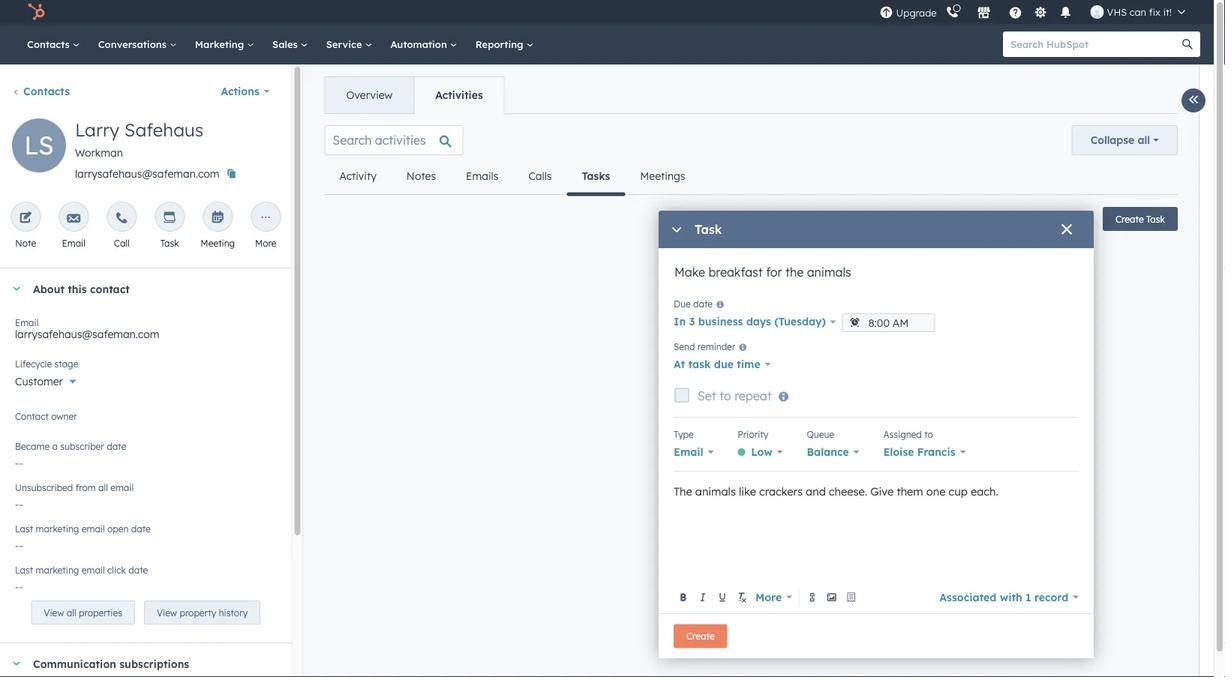 Task type: locate. For each thing, give the bounding box(es) containing it.
2 caret image from the top
[[12, 662, 21, 666]]

0 vertical spatial marketing
[[36, 523, 79, 535]]

cheese.
[[829, 485, 867, 499]]

balance button
[[807, 442, 859, 463]]

low button
[[738, 442, 783, 463]]

last for last marketing email click date
[[15, 565, 33, 576]]

marketing for last marketing email click date
[[36, 565, 79, 576]]

email inside email larrysafehaus@safeman.com
[[15, 317, 39, 328]]

2 vertical spatial email
[[82, 565, 105, 576]]

eloise francis button
[[883, 442, 966, 463]]

caret image inside about this contact dropdown button
[[12, 287, 21, 291]]

priority
[[738, 429, 768, 440]]

to up eloise francis popup button
[[924, 429, 933, 440]]

0 vertical spatial contacts
[[27, 38, 73, 50]]

1 horizontal spatial create
[[1116, 213, 1144, 225]]

can
[[1130, 6, 1146, 18]]

last down "last marketing email open date"
[[15, 565, 33, 576]]

view
[[44, 607, 64, 619], [157, 607, 177, 619]]

close dialog image
[[1061, 224, 1073, 236]]

a
[[52, 441, 58, 452]]

last
[[15, 523, 33, 535], [15, 565, 33, 576]]

marketing for last marketing email open date
[[36, 523, 79, 535]]

caret image
[[12, 287, 21, 291], [12, 662, 21, 666]]

1 vertical spatial marketing
[[36, 565, 79, 576]]

2 view from the left
[[157, 607, 177, 619]]

HH:MM text field
[[842, 314, 935, 332]]

navigation
[[324, 77, 505, 114], [324, 158, 700, 196]]

from
[[76, 482, 96, 493]]

contact
[[15, 411, 49, 422]]

1 vertical spatial more
[[755, 591, 782, 604]]

email image
[[67, 212, 80, 225]]

owner up a
[[33, 416, 63, 429]]

caret image left communication
[[12, 662, 21, 666]]

1 vertical spatial last
[[15, 565, 33, 576]]

email left open
[[82, 523, 105, 535]]

1 horizontal spatial to
[[924, 429, 933, 440]]

caret image for about this contact
[[12, 287, 21, 291]]

all right from
[[98, 482, 108, 493]]

view all properties link
[[31, 601, 135, 625]]

Unsubscribed from all email text field
[[15, 491, 276, 515]]

task image
[[163, 212, 176, 225]]

0 horizontal spatial more
[[255, 237, 276, 249]]

0 horizontal spatial create
[[686, 631, 715, 642]]

low
[[751, 446, 772, 459]]

0 vertical spatial contacts link
[[18, 24, 89, 65]]

1 vertical spatial email
[[82, 523, 105, 535]]

1 marketing from the top
[[36, 523, 79, 535]]

email left click
[[82, 565, 105, 576]]

1 caret image from the top
[[12, 287, 21, 291]]

call
[[114, 237, 130, 249]]

sales link
[[263, 24, 317, 65]]

repeat
[[735, 389, 772, 404]]

1 horizontal spatial email
[[62, 237, 85, 249]]

1 vertical spatial email
[[15, 317, 39, 328]]

1 view from the left
[[44, 607, 64, 619]]

0 vertical spatial to
[[720, 389, 731, 404]]

calling icon image
[[946, 6, 959, 19]]

to for assigned
[[924, 429, 933, 440]]

activities button
[[414, 77, 504, 113]]

1 vertical spatial all
[[98, 482, 108, 493]]

0 vertical spatial navigation
[[324, 77, 505, 114]]

assigned to
[[883, 429, 933, 440]]

view left properties
[[44, 607, 64, 619]]

more button
[[752, 587, 795, 608]]

1 vertical spatial caret image
[[12, 662, 21, 666]]

notes
[[407, 170, 436, 183]]

contacts link
[[18, 24, 89, 65], [12, 85, 70, 98]]

2 navigation from the top
[[324, 158, 700, 196]]

1 navigation from the top
[[324, 77, 505, 114]]

tasks button
[[567, 158, 625, 196]]

create button
[[674, 625, 727, 649]]

2 last from the top
[[15, 565, 33, 576]]

Became a subscriber date text field
[[15, 449, 276, 473]]

create inside button
[[1116, 213, 1144, 225]]

conversations link
[[89, 24, 186, 65]]

settings link
[[1031, 4, 1050, 20]]

in
[[674, 315, 686, 328]]

caret image left "about"
[[12, 287, 21, 291]]

task
[[1146, 213, 1165, 225], [695, 222, 722, 237], [160, 237, 179, 249]]

subscriptions
[[119, 657, 189, 670]]

like
[[739, 485, 756, 499]]

stage
[[54, 358, 78, 369]]

all inside the view all properties link
[[67, 607, 76, 619]]

0 vertical spatial last
[[15, 523, 33, 535]]

email down email image
[[62, 237, 85, 249]]

minimize dialog image
[[671, 224, 683, 236]]

1 vertical spatial to
[[924, 429, 933, 440]]

subscriber
[[60, 441, 104, 452]]

hubspot link
[[18, 3, 56, 21]]

2 horizontal spatial all
[[1138, 134, 1150, 147]]

marketing down "last marketing email open date"
[[36, 565, 79, 576]]

marketing
[[36, 523, 79, 535], [36, 565, 79, 576]]

all inside collapse all popup button
[[1138, 134, 1150, 147]]

1 horizontal spatial more
[[755, 591, 782, 604]]

1 horizontal spatial all
[[98, 482, 108, 493]]

unsubscribed
[[15, 482, 73, 493]]

email
[[62, 237, 85, 249], [15, 317, 39, 328], [674, 446, 703, 459]]

record
[[1034, 591, 1068, 604]]

2 vertical spatial all
[[67, 607, 76, 619]]

lifecycle stage
[[15, 358, 78, 369]]

conversations
[[98, 38, 169, 50]]

create inside button
[[686, 631, 715, 642]]

upgrade image
[[880, 6, 893, 20]]

contacts inside contacts link
[[27, 38, 73, 50]]

at task due time
[[674, 358, 760, 371]]

note image
[[19, 212, 32, 225]]

0 horizontal spatial email
[[15, 317, 39, 328]]

note
[[15, 237, 36, 249]]

0 vertical spatial email
[[62, 237, 85, 249]]

at task due time button
[[674, 354, 771, 375]]

actions
[[221, 85, 259, 98]]

vhs
[[1107, 6, 1127, 18]]

0 vertical spatial create
[[1116, 213, 1144, 225]]

eloise francis image
[[1090, 5, 1104, 19]]

0 horizontal spatial to
[[720, 389, 731, 404]]

caret image inside communication subscriptions dropdown button
[[12, 662, 21, 666]]

became a subscriber date
[[15, 441, 126, 452]]

associated with 1 record
[[940, 591, 1068, 604]]

reporting
[[475, 38, 526, 50]]

create
[[1116, 213, 1144, 225], [686, 631, 715, 642]]

1 last from the top
[[15, 523, 33, 535]]

all left properties
[[67, 607, 76, 619]]

Title text field
[[674, 263, 1079, 293]]

all for view all properties
[[67, 607, 76, 619]]

marketing down unsubscribed
[[36, 523, 79, 535]]

larrysafehaus@safeman.com down larry safehaus workman
[[75, 167, 219, 180]]

became
[[15, 441, 50, 452]]

view all properties
[[44, 607, 122, 619]]

1 vertical spatial create
[[686, 631, 715, 642]]

email down became a subscriber date text box
[[110, 482, 134, 493]]

larrysafehaus@safeman.com
[[75, 167, 219, 180], [15, 328, 159, 341]]

email inside email popup button
[[674, 446, 703, 459]]

lifecycle
[[15, 358, 52, 369]]

more
[[255, 237, 276, 249], [755, 591, 782, 604]]

the animals like crackers and cheese. give them one cup each.
[[674, 485, 998, 499]]

email down type
[[674, 446, 703, 459]]

1 horizontal spatial view
[[157, 607, 177, 619]]

owner up became a subscriber date at bottom left
[[51, 411, 77, 422]]

settings image
[[1034, 6, 1047, 20]]

due
[[674, 298, 691, 310]]

contact owner no owner
[[15, 411, 77, 429]]

0 vertical spatial caret image
[[12, 287, 21, 291]]

2 vertical spatial email
[[674, 446, 703, 459]]

overview button
[[325, 77, 414, 113]]

1 vertical spatial navigation
[[324, 158, 700, 196]]

0 horizontal spatial all
[[67, 607, 76, 619]]

all
[[1138, 134, 1150, 147], [98, 482, 108, 493], [67, 607, 76, 619]]

create task button
[[1103, 207, 1178, 231]]

0 vertical spatial all
[[1138, 134, 1150, 147]]

animals
[[695, 485, 736, 499]]

tasks
[[582, 170, 610, 183]]

view left property
[[157, 607, 177, 619]]

overview
[[346, 89, 393, 102]]

2 horizontal spatial task
[[1146, 213, 1165, 225]]

2 marketing from the top
[[36, 565, 79, 576]]

meeting
[[201, 237, 235, 249]]

0 horizontal spatial view
[[44, 607, 64, 619]]

vhs can fix it!
[[1107, 6, 1172, 18]]

send reminder
[[674, 341, 735, 352]]

larrysafehaus@safeman.com up stage
[[15, 328, 159, 341]]

all right the collapse
[[1138, 134, 1150, 147]]

property
[[180, 607, 216, 619]]

to right set
[[720, 389, 731, 404]]

reporting link
[[466, 24, 543, 65]]

menu
[[878, 0, 1196, 24]]

search image
[[1182, 39, 1193, 50]]

view property history link
[[144, 601, 260, 625]]

2 horizontal spatial email
[[674, 446, 703, 459]]

last down unsubscribed
[[15, 523, 33, 535]]

3
[[689, 315, 695, 328]]

email down "about"
[[15, 317, 39, 328]]



Task type: vqa. For each thing, say whether or not it's contained in the screenshot.
Companies
no



Task type: describe. For each thing, give the bounding box(es) containing it.
search button
[[1175, 32, 1200, 57]]

collapse all button
[[1072, 125, 1178, 155]]

set
[[698, 389, 716, 404]]

marketplaces image
[[977, 7, 991, 20]]

customer
[[15, 375, 63, 388]]

notifications image
[[1059, 7, 1072, 20]]

this
[[68, 282, 87, 295]]

Last marketing email open date text field
[[15, 532, 276, 556]]

due date
[[674, 298, 713, 310]]

in 3 business days (tuesday) button
[[674, 311, 836, 332]]

last marketing email click date
[[15, 565, 148, 576]]

history
[[219, 607, 248, 619]]

them
[[897, 485, 923, 499]]

click
[[107, 565, 126, 576]]

more image
[[259, 212, 273, 225]]

meetings
[[640, 170, 685, 183]]

the
[[674, 485, 692, 499]]

create for create task
[[1116, 213, 1144, 225]]

call image
[[115, 212, 128, 225]]

actions button
[[211, 77, 279, 107]]

and
[[806, 485, 826, 499]]

date right open
[[131, 523, 151, 535]]

view for view property history
[[157, 607, 177, 619]]

more inside popup button
[[755, 591, 782, 604]]

associated
[[940, 591, 997, 604]]

safehaus
[[124, 119, 204, 141]]

one
[[926, 485, 946, 499]]

calls
[[528, 170, 552, 183]]

hubspot image
[[27, 3, 45, 21]]

francis
[[917, 446, 955, 459]]

view for view all properties
[[44, 607, 64, 619]]

in 3 business days (tuesday)
[[674, 315, 826, 328]]

notifications button
[[1053, 0, 1078, 24]]

automation link
[[381, 24, 466, 65]]

Search HubSpot search field
[[1003, 32, 1187, 57]]

contact
[[90, 282, 130, 295]]

menu containing vhs can fix it!
[[878, 0, 1196, 24]]

automation
[[390, 38, 450, 50]]

calling icon button
[[940, 2, 965, 22]]

1 horizontal spatial task
[[695, 222, 722, 237]]

0 vertical spatial more
[[255, 237, 276, 249]]

activity
[[339, 170, 377, 183]]

caret image for communication subscriptions
[[12, 662, 21, 666]]

view property history
[[157, 607, 248, 619]]

last marketing email open date
[[15, 523, 151, 535]]

1 vertical spatial contacts
[[23, 85, 70, 98]]

all for collapse all
[[1138, 134, 1150, 147]]

vhs can fix it! button
[[1081, 0, 1194, 24]]

Search activities search field
[[324, 125, 463, 155]]

date right click
[[128, 565, 148, 576]]

date right due
[[693, 298, 713, 310]]

help image
[[1009, 7, 1022, 20]]

due
[[714, 358, 734, 371]]

open
[[107, 523, 129, 535]]

associated with 1 record button
[[940, 587, 1079, 608]]

1
[[1026, 591, 1031, 604]]

calls button
[[513, 158, 567, 194]]

Last marketing email click date text field
[[15, 573, 276, 597]]

1 vertical spatial contacts link
[[12, 85, 70, 98]]

email button
[[674, 442, 714, 463]]

time
[[737, 358, 760, 371]]

service link
[[317, 24, 381, 65]]

larry
[[75, 119, 119, 141]]

email for open
[[82, 523, 105, 535]]

create for create
[[686, 631, 715, 642]]

activities
[[435, 89, 483, 102]]

email for click
[[82, 565, 105, 576]]

last for last marketing email open date
[[15, 523, 33, 535]]

customer button
[[15, 367, 276, 392]]

give
[[870, 485, 894, 499]]

about this contact button
[[0, 269, 276, 309]]

to for set
[[720, 389, 731, 404]]

emails button
[[451, 158, 513, 194]]

larry safehaus workman
[[75, 119, 204, 159]]

0 vertical spatial email
[[110, 482, 134, 493]]

communication subscriptions button
[[0, 644, 270, 677]]

help button
[[1003, 0, 1028, 24]]

0 vertical spatial larrysafehaus@safeman.com
[[75, 167, 219, 180]]

type
[[674, 429, 694, 440]]

communication
[[33, 657, 116, 670]]

task inside button
[[1146, 213, 1165, 225]]

upgrade
[[896, 7, 937, 19]]

navigation containing activity
[[324, 158, 700, 196]]

1 vertical spatial larrysafehaus@safeman.com
[[15, 328, 159, 341]]

unsubscribed from all email
[[15, 482, 134, 493]]

sales
[[272, 38, 301, 50]]

navigation containing overview
[[324, 77, 505, 114]]

meetings button
[[625, 158, 700, 194]]

create task
[[1116, 213, 1165, 225]]

notes button
[[392, 158, 451, 194]]

task
[[688, 358, 711, 371]]

queue
[[807, 429, 834, 440]]

assigned
[[883, 429, 922, 440]]

meeting image
[[211, 212, 224, 225]]

about
[[33, 282, 65, 295]]

communication subscriptions
[[33, 657, 189, 670]]

0 horizontal spatial task
[[160, 237, 179, 249]]

send
[[674, 341, 695, 352]]

with
[[1000, 591, 1022, 604]]

it!
[[1163, 6, 1172, 18]]

days
[[746, 315, 771, 328]]

at
[[674, 358, 685, 371]]

fix
[[1149, 6, 1161, 18]]

eloise
[[883, 446, 914, 459]]

marketing
[[195, 38, 247, 50]]

activity button
[[324, 158, 392, 194]]

reminder
[[698, 341, 735, 352]]

date right subscriber
[[107, 441, 126, 452]]



